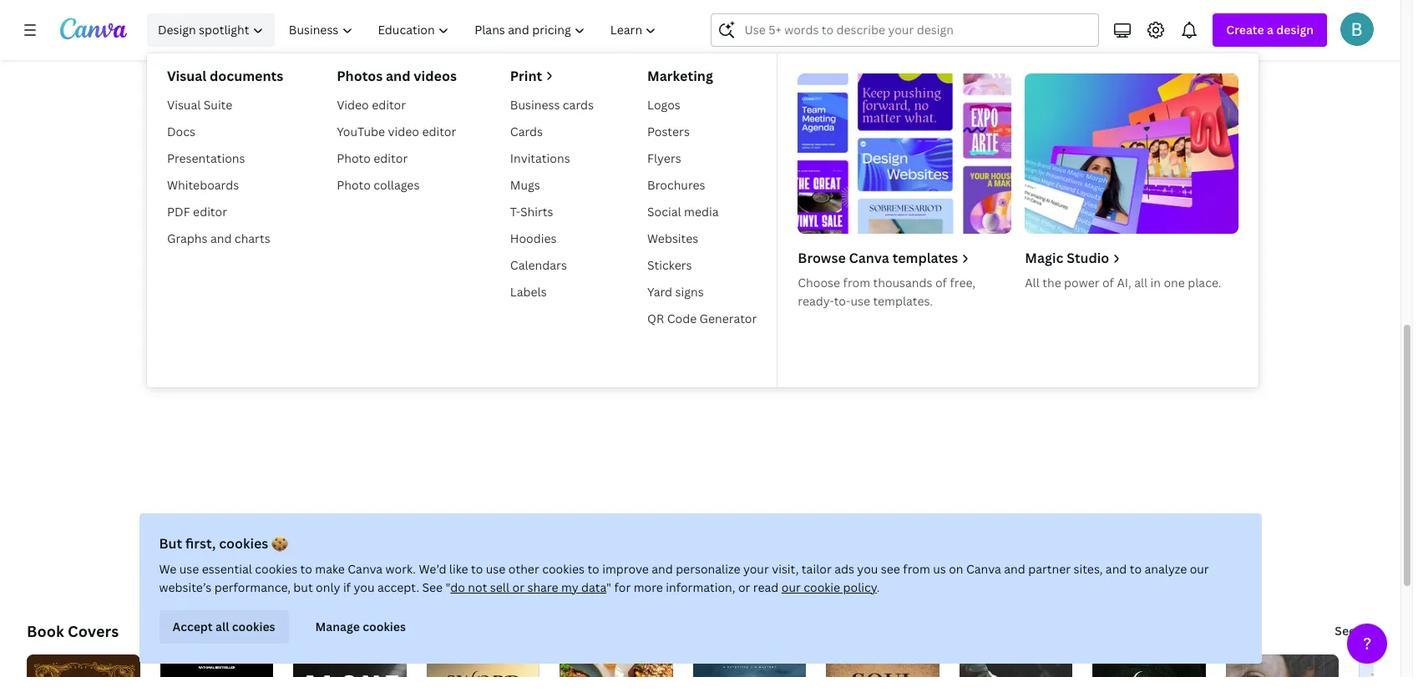 Task type: locate. For each thing, give the bounding box(es) containing it.
top level navigation element
[[144, 13, 1260, 388]]

create a design
[[1227, 22, 1314, 38]]

0 horizontal spatial our
[[782, 580, 801, 596]]

cookies inside button
[[232, 619, 275, 635]]

visual
[[167, 67, 207, 85], [167, 97, 201, 113]]

make
[[315, 562, 345, 577]]

personalize
[[676, 562, 741, 577]]

and up the do not sell or share my data " for more information, or read our cookie policy .
[[652, 562, 673, 577]]

photo editor
[[337, 150, 408, 166]]

code
[[667, 311, 697, 327]]

1 horizontal spatial use
[[486, 562, 506, 577]]

editor down youtube video editor link
[[374, 150, 408, 166]]

" inside we use essential cookies to make canva work. we'd like to use other cookies to improve and personalize your visit, tailor ads you see from us on canva and partner sites, and to analyze our website's performance, but only if you accept. see "
[[446, 580, 451, 596]]

1 horizontal spatial "
[[607, 580, 612, 596]]

but first, cookies 🍪 dialog
[[139, 514, 1262, 664]]

from inside choose from thousands of free, ready-to-use templates.
[[844, 275, 871, 291]]

" down like
[[446, 580, 451, 596]]

2 of from the left
[[1103, 275, 1115, 291]]

photo down "youtube" at the top of the page
[[337, 150, 371, 166]]

see inside we use essential cookies to make canva work. we'd like to use other cookies to improve and personalize your visit, tailor ads you see from us on canva and partner sites, and to analyze our website's performance, but only if you accept. see "
[[422, 580, 443, 596]]

1 horizontal spatial of
[[1103, 275, 1115, 291]]

partner
[[1029, 562, 1071, 577]]

cookies down accept.
[[363, 619, 406, 635]]

use up website's
[[179, 562, 199, 577]]

1 vertical spatial visual
[[167, 97, 201, 113]]

2 horizontal spatial use
[[851, 293, 871, 309]]

pdf
[[167, 204, 190, 220]]

browse canva templates
[[798, 249, 959, 267]]

2 " from the left
[[607, 580, 612, 596]]

video editor link
[[330, 92, 464, 119]]

and left partner
[[1005, 562, 1026, 577]]

canva up choose from thousands of free, ready-to-use templates.
[[849, 249, 890, 267]]

1 horizontal spatial our
[[1190, 562, 1210, 577]]

to
[[300, 562, 312, 577], [471, 562, 483, 577], [588, 562, 600, 577], [1130, 562, 1142, 577]]

0 horizontal spatial use
[[179, 562, 199, 577]]

2 to from the left
[[471, 562, 483, 577]]

to left analyze
[[1130, 562, 1142, 577]]

presentations link
[[160, 145, 290, 172]]

t-
[[510, 204, 521, 220]]

us
[[934, 562, 947, 577]]

editor down the whiteboards
[[193, 204, 227, 220]]

photo inside 'link'
[[337, 177, 371, 193]]

and up 'video editor' link
[[386, 67, 411, 85]]

0 vertical spatial see
[[422, 580, 443, 596]]

youtube video editor link
[[330, 119, 464, 145]]

labels
[[510, 284, 547, 300]]

but
[[294, 580, 313, 596]]

accept
[[173, 619, 213, 635]]

design spotlight button
[[147, 13, 275, 47]]

book covers link
[[27, 622, 119, 642]]

1 horizontal spatial from
[[904, 562, 931, 577]]

logos
[[648, 97, 681, 113]]

None search field
[[712, 13, 1100, 47]]

cookies inside button
[[363, 619, 406, 635]]

logos link
[[641, 92, 764, 119]]

our
[[1190, 562, 1210, 577], [782, 580, 801, 596]]

first,
[[186, 535, 216, 553]]

share
[[528, 580, 559, 596]]

2 or from the left
[[739, 580, 751, 596]]

1 of from the left
[[936, 275, 948, 291]]

the
[[1043, 275, 1062, 291]]

policy
[[844, 580, 877, 596]]

0 horizontal spatial or
[[513, 580, 525, 596]]

invitations
[[510, 150, 570, 166]]

4 to from the left
[[1130, 562, 1142, 577]]

all for see all
[[1359, 623, 1373, 639]]

our down visit,
[[782, 580, 801, 596]]

1 visual from the top
[[167, 67, 207, 85]]

from up to-
[[844, 275, 871, 291]]

brad klo image
[[1341, 13, 1375, 46]]

photo
[[337, 150, 371, 166], [337, 177, 371, 193]]

to right like
[[471, 562, 483, 577]]

not
[[468, 580, 488, 596]]

2 horizontal spatial canva
[[967, 562, 1002, 577]]

from
[[844, 275, 871, 291], [904, 562, 931, 577]]

to up the 'but' on the bottom left
[[300, 562, 312, 577]]

docs link
[[160, 119, 290, 145]]

all for accept all cookies
[[216, 619, 229, 635]]

websites
[[648, 231, 699, 247]]

1 vertical spatial see
[[1336, 623, 1356, 639]]

0 horizontal spatial of
[[936, 275, 948, 291]]

like
[[449, 562, 468, 577]]

from inside we use essential cookies to make canva work. we'd like to use other cookies to improve and personalize your visit, tailor ads you see from us on canva and partner sites, and to analyze our website's performance, but only if you accept. see "
[[904, 562, 931, 577]]

of
[[936, 275, 948, 291], [1103, 275, 1115, 291]]

editor
[[372, 97, 406, 113], [422, 124, 457, 140], [374, 150, 408, 166], [193, 204, 227, 220]]

website's
[[159, 580, 212, 596]]

tailor
[[802, 562, 832, 577]]

flyers
[[648, 150, 682, 166]]

posters link
[[641, 119, 764, 145]]

1 horizontal spatial or
[[739, 580, 751, 596]]

of left ai,
[[1103, 275, 1115, 291]]

2 visual from the top
[[167, 97, 201, 113]]

one
[[1164, 275, 1186, 291]]

0 horizontal spatial you
[[354, 580, 375, 596]]

information,
[[666, 580, 736, 596]]

cards
[[510, 124, 543, 140]]

0 horizontal spatial see
[[422, 580, 443, 596]]

you right if
[[354, 580, 375, 596]]

1 vertical spatial from
[[904, 562, 931, 577]]

2 photo from the top
[[337, 177, 371, 193]]

see
[[881, 562, 901, 577]]

marketing
[[648, 67, 714, 85]]

ai,
[[1118, 275, 1132, 291]]

graphs and charts
[[167, 231, 270, 247]]

use inside choose from thousands of free, ready-to-use templates.
[[851, 293, 871, 309]]

visual up visual suite
[[167, 67, 207, 85]]

invitations link
[[504, 145, 601, 172]]

or left the read
[[739, 580, 751, 596]]

qr code generator link
[[641, 306, 764, 333]]

our right analyze
[[1190, 562, 1210, 577]]

from left us
[[904, 562, 931, 577]]

0 vertical spatial our
[[1190, 562, 1210, 577]]

yard signs link
[[641, 279, 764, 306]]

photo for photo collages
[[337, 177, 371, 193]]

"
[[446, 580, 451, 596], [607, 580, 612, 596]]

print link
[[510, 67, 594, 85]]

1 photo from the top
[[337, 150, 371, 166]]

1 " from the left
[[446, 580, 451, 596]]

0 vertical spatial you
[[858, 562, 879, 577]]

1 vertical spatial you
[[354, 580, 375, 596]]

sell
[[490, 580, 510, 596]]

thousands
[[874, 275, 933, 291]]

you
[[858, 562, 879, 577], [354, 580, 375, 596]]

1 vertical spatial photo
[[337, 177, 371, 193]]

visual up the 'docs'
[[167, 97, 201, 113]]

photo down "photo editor"
[[337, 177, 371, 193]]

create a design button
[[1214, 13, 1328, 47]]

to up data at the left
[[588, 562, 600, 577]]

0 horizontal spatial canva
[[348, 562, 383, 577]]

0 vertical spatial from
[[844, 275, 871, 291]]

photos and videos
[[337, 67, 457, 85]]

graphs and charts link
[[160, 226, 290, 252]]

see all link
[[1334, 615, 1375, 648]]

our inside we use essential cookies to make canva work. we'd like to use other cookies to improve and personalize your visit, tailor ads you see from us on canva and partner sites, and to analyze our website's performance, but only if you accept. see "
[[1190, 562, 1210, 577]]

brochures
[[648, 177, 706, 193]]

2 horizontal spatial all
[[1359, 623, 1373, 639]]

0 vertical spatial visual
[[167, 67, 207, 85]]

suite
[[204, 97, 233, 113]]

0 vertical spatial photo
[[337, 150, 371, 166]]

on
[[949, 562, 964, 577]]

.
[[877, 580, 880, 596]]

performance,
[[214, 580, 291, 596]]

we
[[159, 562, 177, 577]]

manage cookies
[[315, 619, 406, 635]]

use up sell
[[486, 562, 506, 577]]

media
[[684, 204, 719, 220]]

canva up if
[[348, 562, 383, 577]]

if
[[343, 580, 351, 596]]

graphs
[[167, 231, 208, 247]]

" left the for
[[607, 580, 612, 596]]

1 horizontal spatial all
[[1135, 275, 1148, 291]]

3 to from the left
[[588, 562, 600, 577]]

0 horizontal spatial "
[[446, 580, 451, 596]]

visual inside visual suite link
[[167, 97, 201, 113]]

of left free,
[[936, 275, 948, 291]]

0 horizontal spatial from
[[844, 275, 871, 291]]

use
[[851, 293, 871, 309], [179, 562, 199, 577], [486, 562, 506, 577]]

spotlight
[[199, 22, 249, 38]]

editor up youtube video editor
[[372, 97, 406, 113]]

cookies down performance, at bottom
[[232, 619, 275, 635]]

you up policy
[[858, 562, 879, 577]]

or right sell
[[513, 580, 525, 596]]

canva right on
[[967, 562, 1002, 577]]

editor for pdf editor
[[193, 204, 227, 220]]

use left templates.
[[851, 293, 871, 309]]

read
[[754, 580, 779, 596]]

1 horizontal spatial canva
[[849, 249, 890, 267]]

0 horizontal spatial all
[[216, 619, 229, 635]]

or
[[513, 580, 525, 596], [739, 580, 751, 596]]

visual for visual documents
[[167, 67, 207, 85]]

all inside button
[[216, 619, 229, 635]]

of inside choose from thousands of free, ready-to-use templates.
[[936, 275, 948, 291]]

charts
[[235, 231, 270, 247]]

editor right video
[[422, 124, 457, 140]]

our cookie policy link
[[782, 580, 877, 596]]

1 horizontal spatial see
[[1336, 623, 1356, 639]]



Task type: describe. For each thing, give the bounding box(es) containing it.
hoodies
[[510, 231, 557, 247]]

manage
[[315, 619, 360, 635]]

a
[[1268, 22, 1274, 38]]

business cards link
[[504, 92, 601, 119]]

cookies up my
[[542, 562, 585, 577]]

we'd
[[419, 562, 447, 577]]

more
[[634, 580, 663, 596]]

cookie
[[804, 580, 841, 596]]

photos
[[337, 67, 383, 85]]

pdf editor
[[167, 204, 227, 220]]

calendars link
[[504, 252, 601, 279]]

see all
[[1336, 623, 1373, 639]]

sites,
[[1074, 562, 1103, 577]]

qr
[[648, 311, 665, 327]]

cards link
[[504, 119, 601, 145]]

signs
[[676, 284, 704, 300]]

essential
[[202, 562, 252, 577]]

youtube video editor
[[337, 124, 457, 140]]

ads
[[835, 562, 855, 577]]

yard
[[648, 284, 673, 300]]

editor for video editor
[[372, 97, 406, 113]]

hoodies link
[[504, 226, 601, 252]]

docs
[[167, 124, 196, 140]]

and down pdf editor link
[[211, 231, 232, 247]]

1 or from the left
[[513, 580, 525, 596]]

social
[[648, 204, 682, 220]]

qr code generator
[[648, 311, 757, 327]]

1 horizontal spatial you
[[858, 562, 879, 577]]

websites link
[[641, 226, 764, 252]]

accept.
[[378, 580, 420, 596]]

cookies up essential
[[219, 535, 268, 553]]

whiteboards link
[[160, 172, 290, 199]]

video
[[388, 124, 419, 140]]

shirts
[[521, 204, 554, 220]]

design spotlight menu
[[147, 53, 1260, 388]]

videos
[[414, 67, 457, 85]]

generator
[[700, 311, 757, 327]]

youtube
[[337, 124, 385, 140]]

editor for photo editor
[[374, 150, 408, 166]]

labels link
[[504, 279, 601, 306]]

photo collages
[[337, 177, 420, 193]]

visual suite link
[[160, 92, 290, 119]]

documents
[[210, 67, 283, 85]]

1 vertical spatial our
[[782, 580, 801, 596]]

canva inside the design spotlight menu
[[849, 249, 890, 267]]

browse
[[798, 249, 846, 267]]

posters
[[648, 124, 690, 140]]

book
[[27, 622, 64, 642]]

collages
[[374, 177, 420, 193]]

choose from thousands of free, ready-to-use templates.
[[798, 275, 976, 309]]

yard signs
[[648, 284, 704, 300]]

stickers
[[648, 257, 692, 273]]

cookies down 🍪
[[255, 562, 298, 577]]

🍪
[[272, 535, 288, 553]]

of for browse canva templates
[[936, 275, 948, 291]]

video editor
[[337, 97, 406, 113]]

create
[[1227, 22, 1265, 38]]

cards
[[563, 97, 594, 113]]

brochures link
[[641, 172, 764, 199]]

see inside see all link
[[1336, 623, 1356, 639]]

to-
[[835, 293, 851, 309]]

power
[[1065, 275, 1100, 291]]

photo for photo editor
[[337, 150, 371, 166]]

flyers link
[[641, 145, 764, 172]]

visual for visual suite
[[167, 97, 201, 113]]

of for magic studio
[[1103, 275, 1115, 291]]

and right sites,
[[1106, 562, 1128, 577]]

templates
[[893, 249, 959, 267]]

magic studio
[[1026, 249, 1110, 267]]

all inside the design spotlight menu
[[1135, 275, 1148, 291]]

improve
[[603, 562, 649, 577]]

mugs link
[[504, 172, 601, 199]]

choose
[[798, 275, 841, 291]]

for
[[615, 580, 631, 596]]

all
[[1026, 275, 1040, 291]]

1 to from the left
[[300, 562, 312, 577]]

studio
[[1067, 249, 1110, 267]]

photo editor link
[[330, 145, 464, 172]]

stickers link
[[641, 252, 764, 279]]

presentations
[[167, 150, 245, 166]]

do not sell or share my data " for more information, or read our cookie policy .
[[451, 580, 880, 596]]

t-shirts link
[[504, 199, 601, 226]]

pdf editor link
[[160, 199, 290, 226]]

in
[[1151, 275, 1162, 291]]

place.
[[1188, 275, 1222, 291]]

accept all cookies button
[[159, 611, 289, 644]]

photo collages link
[[330, 172, 464, 199]]

Search search field
[[745, 14, 1067, 46]]

covers
[[68, 622, 119, 642]]

calendars
[[510, 257, 567, 273]]

but
[[159, 535, 182, 553]]



Task type: vqa. For each thing, say whether or not it's contained in the screenshot.
Visual Suite Visual
yes



